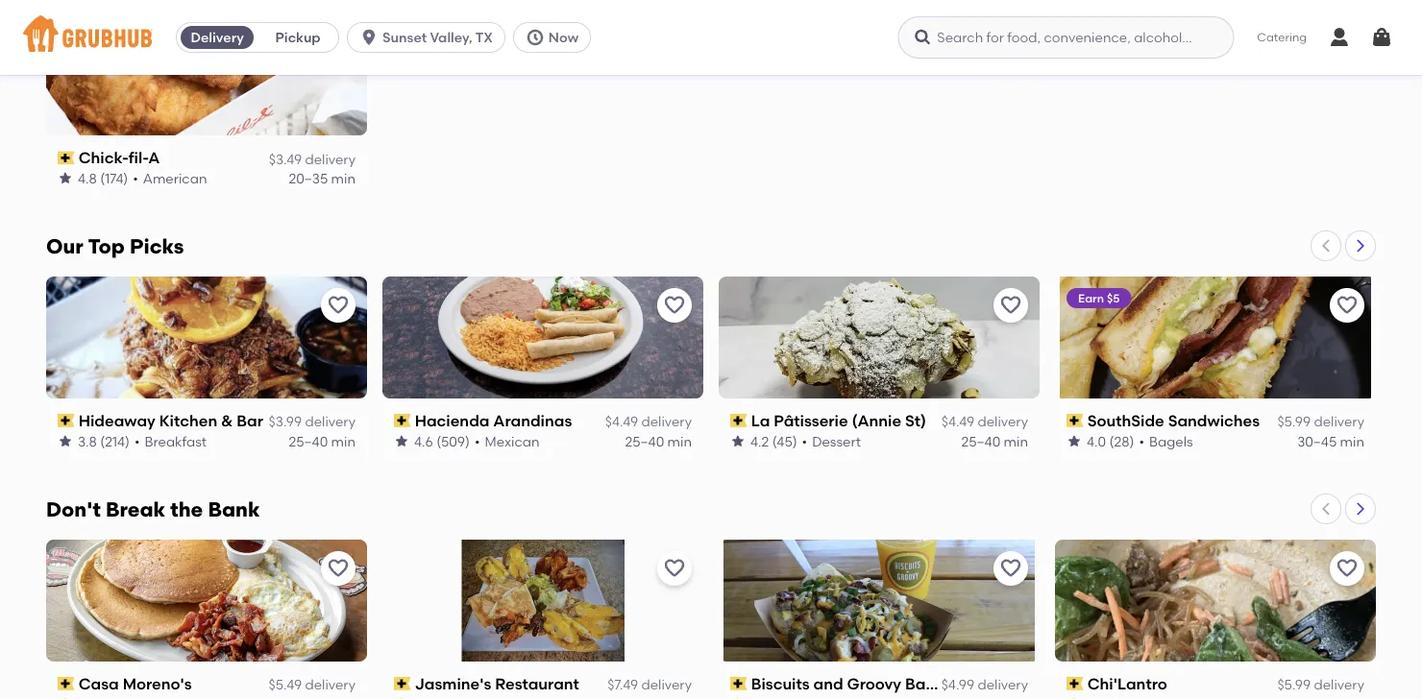 Task type: vqa. For each thing, say whether or not it's contained in the screenshot.


Task type: locate. For each thing, give the bounding box(es) containing it.
$4.49 delivery for hacienda arandinas
[[605, 414, 692, 430]]

4.8
[[78, 170, 97, 187]]

2 $4.49 delivery from the left
[[942, 414, 1029, 430]]

earn $5
[[1079, 291, 1120, 305]]

0 horizontal spatial 25–40
[[289, 434, 328, 450]]

1 caret left icon image from the top
[[1319, 238, 1334, 254]]

biscuits and groovy barton springs
[[751, 675, 1018, 694]]

3 25–40 from the left
[[962, 434, 1001, 450]]

hacienda
[[415, 412, 490, 431]]

star icon image
[[58, 171, 73, 186], [58, 434, 73, 450], [394, 434, 410, 450], [731, 434, 746, 450], [1067, 434, 1082, 450], [58, 697, 73, 700], [394, 697, 410, 700], [731, 697, 746, 700], [1067, 697, 1082, 700]]

0 horizontal spatial svg image
[[360, 28, 379, 47]]

delivery for jasmine's restaurant
[[642, 677, 692, 694]]

• right (214)
[[135, 434, 140, 450]]

min
[[331, 170, 356, 187], [331, 434, 356, 450], [668, 434, 692, 450], [1004, 434, 1029, 450], [1341, 434, 1365, 450]]

save this restaurant image for hideaway kitchen & bar
[[327, 294, 350, 317]]

$4.49 for la pâtisserie (annie st)
[[942, 414, 975, 430]]

0 horizontal spatial svg image
[[526, 28, 545, 47]]

save this restaurant button for hideaway kitchen & bar
[[321, 288, 356, 323]]

• down fil- on the top of page
[[133, 170, 138, 187]]

1 25–40 min from the left
[[289, 434, 356, 450]]

1 horizontal spatial $4.49 delivery
[[942, 414, 1029, 430]]

•
[[133, 170, 138, 187], [135, 434, 140, 450], [475, 434, 480, 450], [802, 434, 808, 450], [1140, 434, 1145, 450]]

min right 30–45
[[1341, 434, 1365, 450]]

1 $5.99 delivery from the top
[[1278, 414, 1365, 430]]

$5.99 delivery
[[1278, 414, 1365, 430], [1278, 677, 1365, 694]]

la
[[751, 412, 770, 431]]

25–40
[[289, 434, 328, 450], [625, 434, 665, 450], [962, 434, 1001, 450]]

save this restaurant button
[[321, 288, 356, 323], [658, 288, 692, 323], [994, 288, 1029, 323], [1330, 288, 1365, 323], [321, 552, 356, 586], [658, 552, 692, 586], [994, 552, 1029, 586], [1330, 552, 1365, 586]]

chick-
[[79, 149, 129, 167]]

pâtisserie
[[774, 412, 848, 431]]

min for hacienda arandinas
[[668, 434, 692, 450]]

$5
[[1107, 291, 1120, 305]]

la pâtisserie (annie st) logo image
[[719, 277, 1040, 399]]

southside sandwiches
[[1088, 412, 1260, 431]]

subscription pass image left southside
[[1067, 414, 1084, 428]]

2 horizontal spatial 25–40
[[962, 434, 1001, 450]]

save this restaurant image for chi'lantro
[[1336, 557, 1359, 580]]

(annie
[[852, 412, 902, 431]]

kitchen
[[159, 412, 217, 431]]

caret left icon image for don't break the bank
[[1319, 502, 1334, 517]]

delivery for casa moreno's
[[305, 677, 356, 694]]

caret left icon image
[[1319, 238, 1334, 254], [1319, 502, 1334, 517]]

• dessert
[[802, 434, 861, 450]]

delivery
[[305, 151, 356, 167], [305, 414, 356, 430], [642, 414, 692, 430], [978, 414, 1029, 430], [1315, 414, 1365, 430], [305, 677, 356, 694], [642, 677, 692, 694], [978, 677, 1029, 694], [1315, 677, 1365, 694]]

subscription pass image left jasmine's
[[394, 678, 411, 691]]

1 $5.99 from the top
[[1278, 414, 1311, 430]]

delivery
[[191, 29, 244, 46]]

30–45 min
[[1298, 434, 1365, 450]]

1 vertical spatial caret right icon image
[[1354, 502, 1369, 517]]

30–45
[[1298, 434, 1337, 450]]

springs
[[961, 675, 1018, 694]]

subscription pass image for chick-fil-a
[[58, 151, 75, 165]]

0 horizontal spatial $4.49 delivery
[[605, 414, 692, 430]]

3 25–40 min from the left
[[962, 434, 1029, 450]]

0 vertical spatial caret right icon image
[[1354, 238, 1369, 254]]

fil-
[[129, 149, 148, 167]]

delivery for southside sandwiches
[[1315, 414, 1365, 430]]

subscription pass image left hideaway
[[58, 414, 75, 428]]

$7.49
[[608, 677, 638, 694]]

4.2 (45)
[[751, 434, 798, 450]]

saved restaurant button
[[321, 25, 356, 60]]

min down $3.99 delivery
[[331, 434, 356, 450]]

earn
[[1079, 291, 1105, 305]]

save this restaurant image
[[663, 294, 686, 317], [1000, 294, 1023, 317], [1336, 294, 1359, 317], [1336, 557, 1359, 580]]

dessert
[[812, 434, 861, 450]]

$5.99 for don't break the bank
[[1278, 677, 1311, 694]]

chi'lantro logo image
[[1056, 540, 1377, 662]]

$5.99 delivery for our top picks
[[1278, 414, 1365, 430]]

4.6 (509)
[[414, 434, 470, 450]]

• for la
[[802, 434, 808, 450]]

subscription pass image
[[58, 151, 75, 165], [58, 678, 75, 691], [394, 678, 411, 691]]

delivery for chi'lantro
[[1315, 677, 1365, 694]]

casa
[[79, 675, 119, 694]]

save this restaurant button for chi'lantro
[[1330, 552, 1365, 586]]

don't break the bank
[[46, 498, 260, 522]]

• american
[[133, 170, 207, 187]]

1 vertical spatial $5.99 delivery
[[1278, 677, 1365, 694]]

hideaway
[[79, 412, 156, 431]]

$4.99
[[942, 677, 975, 694]]

subscription pass image left biscuits on the right bottom of page
[[731, 678, 748, 691]]

save this restaurant image
[[327, 294, 350, 317], [327, 557, 350, 580], [663, 557, 686, 580], [1000, 557, 1023, 580]]

bar
[[237, 412, 263, 431]]

1 vertical spatial $5.99
[[1278, 677, 1311, 694]]

4.0 (28)
[[1087, 434, 1135, 450]]

2 $5.99 delivery from the top
[[1278, 677, 1365, 694]]

1 horizontal spatial svg image
[[914, 28, 933, 47]]

2 caret right icon image from the top
[[1354, 502, 1369, 517]]

0 vertical spatial $5.99 delivery
[[1278, 414, 1365, 430]]

catering button
[[1244, 16, 1321, 59]]

0 vertical spatial caret left icon image
[[1319, 238, 1334, 254]]

min left 4.2
[[668, 434, 692, 450]]

valley,
[[430, 29, 473, 46]]

0 vertical spatial $5.99
[[1278, 414, 1311, 430]]

25–40 for hideaway kitchen & bar
[[289, 434, 328, 450]]

now button
[[513, 22, 599, 53]]

subscription pass image left hacienda
[[394, 414, 411, 428]]

$5.99
[[1278, 414, 1311, 430], [1278, 677, 1311, 694]]

1 $4.49 from the left
[[605, 414, 638, 430]]

1 25–40 from the left
[[289, 434, 328, 450]]

2 horizontal spatial 25–40 min
[[962, 434, 1029, 450]]

bank
[[208, 498, 260, 522]]

save this restaurant image for casa moreno's
[[327, 557, 350, 580]]

svg image
[[526, 28, 545, 47], [914, 28, 933, 47]]

0 horizontal spatial 25–40 min
[[289, 434, 356, 450]]

1 horizontal spatial $4.49
[[942, 414, 975, 430]]

and
[[814, 675, 844, 694]]

1 $4.49 delivery from the left
[[605, 414, 692, 430]]

hideaway kitchen & bar logo image
[[46, 277, 367, 399]]

3.8 (214)
[[78, 434, 130, 450]]

2 $4.49 from the left
[[942, 414, 975, 430]]

caret right icon image
[[1354, 238, 1369, 254], [1354, 502, 1369, 517]]

1 horizontal spatial 25–40 min
[[625, 434, 692, 450]]

moreno's
[[123, 675, 192, 694]]

southside
[[1088, 412, 1165, 431]]

subscription pass image
[[58, 414, 75, 428], [394, 414, 411, 428], [731, 414, 748, 428], [1067, 414, 1084, 428], [731, 678, 748, 691], [1067, 678, 1084, 691]]

groovy
[[847, 675, 902, 694]]

1 caret right icon image from the top
[[1354, 238, 1369, 254]]

$5.99 delivery for don't break the bank
[[1278, 677, 1365, 694]]

Search for food, convenience, alcohol... search field
[[898, 16, 1235, 59]]

$4.49 right arandinas
[[605, 414, 638, 430]]

$4.49 right st)
[[942, 414, 975, 430]]

arandinas
[[493, 412, 572, 431]]

2 $5.99 from the top
[[1278, 677, 1311, 694]]

our
[[46, 234, 83, 259]]

1 horizontal spatial 25–40
[[625, 434, 665, 450]]

2 25–40 min from the left
[[625, 434, 692, 450]]

save this restaurant button for hacienda arandinas
[[658, 288, 692, 323]]

min left 4.0 on the right of page
[[1004, 434, 1029, 450]]

2 caret left icon image from the top
[[1319, 502, 1334, 517]]

• right (509)
[[475, 434, 480, 450]]

subscription pass image left chi'lantro
[[1067, 678, 1084, 691]]

1 svg image from the left
[[526, 28, 545, 47]]

subscription pass image left 'la'
[[731, 414, 748, 428]]

subscription pass image left chick-
[[58, 151, 75, 165]]

(214)
[[100, 434, 130, 450]]

save this restaurant button for jasmine's restaurant
[[658, 552, 692, 586]]

caret right icon image for our top picks
[[1354, 238, 1369, 254]]

biscuits
[[751, 675, 810, 694]]

save this restaurant image for hacienda arandinas
[[663, 294, 686, 317]]

$4.49 delivery
[[605, 414, 692, 430], [942, 414, 1029, 430]]

chick-fil-a
[[79, 149, 160, 167]]

subscription pass image left casa
[[58, 678, 75, 691]]

1 vertical spatial caret left icon image
[[1319, 502, 1334, 517]]

(45)
[[773, 434, 798, 450]]

svg image
[[1329, 26, 1352, 49], [1371, 26, 1394, 49], [360, 28, 379, 47]]

svg image inside sunset valley, tx button
[[360, 28, 379, 47]]

delivery for hideaway kitchen & bar
[[305, 414, 356, 430]]

min right 20–35
[[331, 170, 356, 187]]

• right (28)
[[1140, 434, 1145, 450]]

our top picks
[[46, 234, 184, 259]]

25–40 min for hacienda arandinas
[[625, 434, 692, 450]]

$5.99 for our top picks
[[1278, 414, 1311, 430]]

$7.49 delivery
[[608, 677, 692, 694]]

0 horizontal spatial $4.49
[[605, 414, 638, 430]]

• right (45)
[[802, 434, 808, 450]]

2 25–40 from the left
[[625, 434, 665, 450]]

hideaway kitchen & bar
[[79, 412, 263, 431]]



Task type: describe. For each thing, give the bounding box(es) containing it.
$3.99
[[269, 414, 302, 430]]

delivery for chick-fil-a
[[305, 151, 356, 167]]

now
[[549, 29, 579, 46]]

save this restaurant image for jasmine's restaurant
[[663, 557, 686, 580]]

$3.49 delivery
[[269, 151, 356, 167]]

(509)
[[437, 434, 470, 450]]

delivery button
[[177, 22, 258, 53]]

4.2
[[751, 434, 769, 450]]

don't
[[46, 498, 101, 522]]

2 svg image from the left
[[914, 28, 933, 47]]

svg image inside now button
[[526, 28, 545, 47]]

bagels
[[1150, 434, 1194, 450]]

hacienda arandinas
[[415, 412, 572, 431]]

20–35 min
[[289, 170, 356, 187]]

$5.49
[[269, 677, 302, 694]]

breakfast
[[145, 434, 207, 450]]

• for hacienda
[[475, 434, 480, 450]]

save this restaurant image for biscuits and groovy barton springs
[[1000, 557, 1023, 580]]

subscription pass image for hideaway
[[58, 414, 75, 428]]

barton
[[906, 675, 957, 694]]

• mexican
[[475, 434, 540, 450]]

min for chick-fil-a
[[331, 170, 356, 187]]

hacienda arandinas logo image
[[383, 277, 704, 399]]

4.0
[[1087, 434, 1107, 450]]

caret right icon image for don't break the bank
[[1354, 502, 1369, 517]]

southside sandwiches logo image
[[1060, 277, 1372, 399]]

3.8
[[78, 434, 97, 450]]

jasmine's restaurant
[[415, 675, 580, 694]]

jasmine's
[[415, 675, 492, 694]]

• bagels
[[1140, 434, 1194, 450]]

min for hideaway kitchen & bar
[[331, 434, 356, 450]]

subscription pass image for casa moreno's
[[58, 678, 75, 691]]

25–40 min for la pâtisserie (annie st)
[[962, 434, 1029, 450]]

mexican
[[485, 434, 540, 450]]

chick-fil-a logo image
[[46, 13, 367, 136]]

american
[[143, 170, 207, 187]]

$5.49 delivery
[[269, 677, 356, 694]]

pickup button
[[258, 22, 338, 53]]

casa moreno's
[[79, 675, 192, 694]]

25–40 for hacienda arandinas
[[625, 434, 665, 450]]

• for chick-
[[133, 170, 138, 187]]

2 horizontal spatial svg image
[[1371, 26, 1394, 49]]

min for southside sandwiches
[[1341, 434, 1365, 450]]

20–35
[[289, 170, 328, 187]]

subscription pass image for southside
[[1067, 414, 1084, 428]]

(28)
[[1110, 434, 1135, 450]]

restaurant
[[495, 675, 580, 694]]

25–40 for la pâtisserie (annie st)
[[962, 434, 1001, 450]]

&
[[221, 412, 233, 431]]

st)
[[905, 412, 927, 431]]

save this restaurant image for la pâtisserie (annie st)
[[1000, 294, 1023, 317]]

caret left icon image for our top picks
[[1319, 238, 1334, 254]]

chi'lantro
[[1088, 675, 1168, 694]]

4.8 (174)
[[78, 170, 128, 187]]

4.6
[[414, 434, 433, 450]]

delivery for la pâtisserie (annie st)
[[978, 414, 1029, 430]]

25–40 min for hideaway kitchen & bar
[[289, 434, 356, 450]]

sunset valley, tx button
[[347, 22, 513, 53]]

the
[[170, 498, 203, 522]]

sunset valley, tx
[[383, 29, 493, 46]]

biscuits and groovy barton springs logo image
[[724, 540, 1035, 662]]

la pâtisserie (annie st)
[[751, 412, 927, 431]]

casa moreno's logo image
[[46, 540, 367, 662]]

(174)
[[100, 170, 128, 187]]

$3.49
[[269, 151, 302, 167]]

min for la pâtisserie (annie st)
[[1004, 434, 1029, 450]]

save this restaurant button for casa moreno's
[[321, 552, 356, 586]]

subscription pass image for biscuits
[[731, 678, 748, 691]]

catering
[[1258, 30, 1307, 44]]

subscription pass image for jasmine's restaurant
[[394, 678, 411, 691]]

1 horizontal spatial svg image
[[1329, 26, 1352, 49]]

saved restaurant image
[[327, 31, 350, 54]]

• breakfast
[[135, 434, 207, 450]]

sandwiches
[[1169, 412, 1260, 431]]

$4.49 delivery for la pâtisserie (annie st)
[[942, 414, 1029, 430]]

jasmine's restaurant logo image
[[462, 540, 625, 662]]

• for hideaway
[[135, 434, 140, 450]]

pickup
[[276, 29, 321, 46]]

$3.99 delivery
[[269, 414, 356, 430]]

a
[[148, 149, 160, 167]]

save this restaurant button for biscuits and groovy barton springs
[[994, 552, 1029, 586]]

main navigation navigation
[[0, 0, 1423, 75]]

tx
[[475, 29, 493, 46]]

top
[[88, 234, 125, 259]]

subscription pass image for hacienda
[[394, 414, 411, 428]]

• for southside
[[1140, 434, 1145, 450]]

delivery for hacienda arandinas
[[642, 414, 692, 430]]

delivery for biscuits and groovy barton springs
[[978, 677, 1029, 694]]

$4.49 for hacienda arandinas
[[605, 414, 638, 430]]

save this restaurant button for la pâtisserie (annie st)
[[994, 288, 1029, 323]]

break
[[106, 498, 166, 522]]

subscription pass image for la
[[731, 414, 748, 428]]

$4.99 delivery
[[942, 677, 1029, 694]]

picks
[[130, 234, 184, 259]]

sunset
[[383, 29, 427, 46]]



